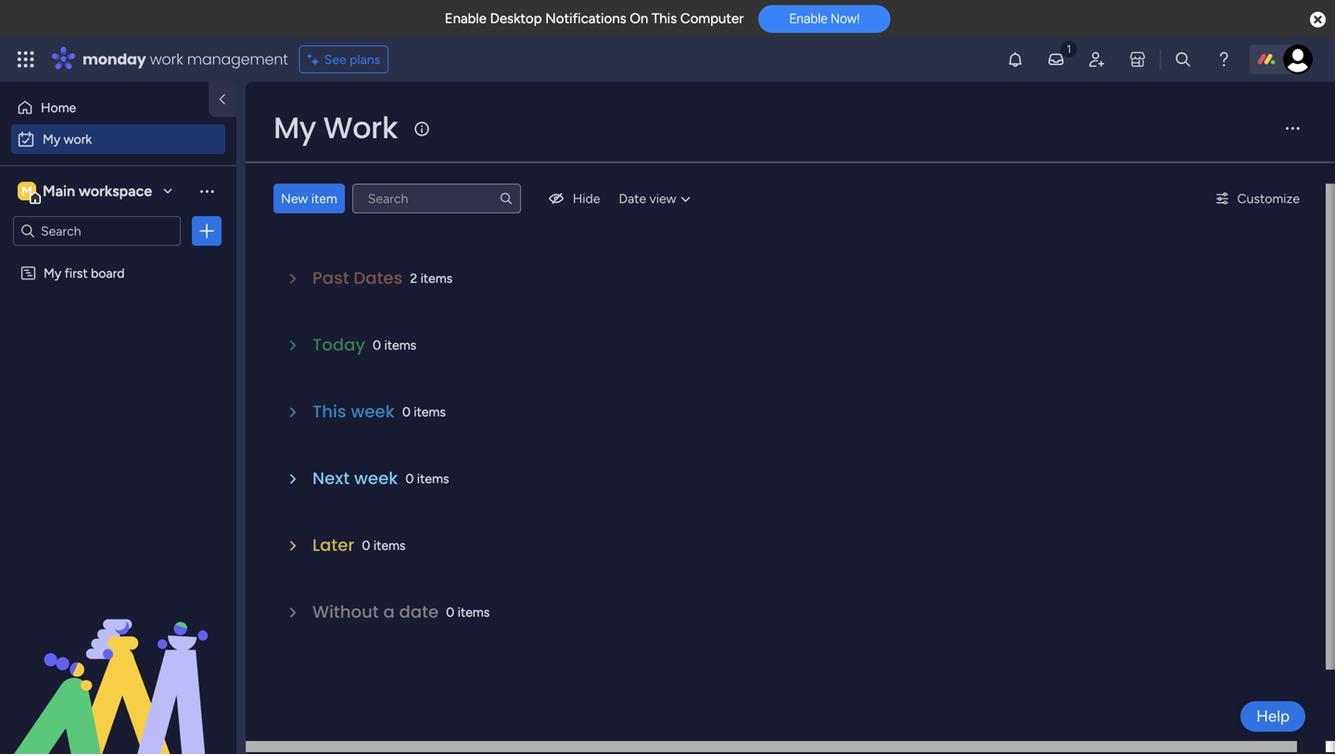 Task type: locate. For each thing, give the bounding box(es) containing it.
0 down 'this week 0 items'
[[406, 471, 414, 487]]

0 vertical spatial week
[[351, 400, 395, 423]]

plans
[[350, 51, 380, 67]]

view
[[650, 191, 677, 206]]

my work
[[274, 107, 398, 148]]

items right date
[[458, 604, 490, 620]]

0 right today on the top left of the page
[[373, 337, 381, 353]]

see plans button
[[299, 45, 389, 73]]

see
[[324, 51, 347, 67]]

enable for enable now!
[[790, 11, 828, 26]]

week
[[351, 400, 395, 423], [354, 467, 398, 490]]

today 0 items
[[313, 333, 417, 357]]

help image
[[1215, 50, 1234, 69]]

enable inside button
[[790, 11, 828, 26]]

0 horizontal spatial work
[[64, 131, 92, 147]]

work for my
[[64, 131, 92, 147]]

workspace image
[[18, 181, 36, 201]]

this week 0 items
[[313, 400, 446, 423]]

2 enable from the left
[[790, 11, 828, 26]]

computer
[[681, 10, 744, 27]]

1 vertical spatial week
[[354, 467, 398, 490]]

items inside 'this week 0 items'
[[414, 404, 446, 420]]

help button
[[1241, 701, 1306, 732]]

enable desktop notifications on this computer
[[445, 10, 744, 27]]

items inside without a date 0 items
[[458, 604, 490, 620]]

next week 0 items
[[313, 467, 449, 490]]

my work
[[43, 131, 92, 147]]

search everything image
[[1174, 50, 1193, 69]]

lottie animation element
[[0, 567, 237, 754]]

my for my first board
[[44, 265, 61, 281]]

new item
[[281, 191, 337, 206]]

hide
[[573, 191, 601, 206]]

without a date 0 items
[[313, 600, 490, 624]]

my
[[274, 107, 316, 148], [43, 131, 60, 147], [44, 265, 61, 281]]

desktop
[[490, 10, 542, 27]]

update feed image
[[1047, 50, 1066, 69]]

1 horizontal spatial enable
[[790, 11, 828, 26]]

later 0 items
[[313, 533, 406, 557]]

work
[[150, 49, 183, 70], [64, 131, 92, 147]]

items inside later 0 items
[[374, 538, 406, 553]]

0 up next week 0 items
[[402, 404, 411, 420]]

work inside my work option
[[64, 131, 92, 147]]

items right later
[[374, 538, 406, 553]]

option
[[0, 257, 237, 260]]

enable left desktop
[[445, 10, 487, 27]]

1 vertical spatial work
[[64, 131, 92, 147]]

2
[[410, 270, 418, 286]]

next
[[313, 467, 350, 490]]

management
[[187, 49, 288, 70]]

dates
[[354, 266, 403, 290]]

0 horizontal spatial this
[[313, 400, 347, 423]]

my work link
[[11, 124, 225, 154]]

0 horizontal spatial enable
[[445, 10, 487, 27]]

this right on
[[652, 10, 677, 27]]

1 horizontal spatial work
[[150, 49, 183, 70]]

my inside my first board list box
[[44, 265, 61, 281]]

0 right later
[[362, 538, 371, 553]]

week right next
[[354, 467, 398, 490]]

items up next week 0 items
[[414, 404, 446, 420]]

items right "2"
[[421, 270, 453, 286]]

date
[[619, 191, 647, 206]]

0 vertical spatial this
[[652, 10, 677, 27]]

0 right date
[[446, 604, 455, 620]]

None search field
[[352, 184, 521, 213]]

my inside my work option
[[43, 131, 60, 147]]

hide button
[[540, 184, 608, 213]]

board
[[91, 265, 125, 281]]

enable
[[445, 10, 487, 27], [790, 11, 828, 26]]

work down home
[[64, 131, 92, 147]]

items down 'this week 0 items'
[[417, 471, 449, 487]]

0 inside today 0 items
[[373, 337, 381, 353]]

0 vertical spatial work
[[150, 49, 183, 70]]

customize button
[[1208, 184, 1308, 213]]

see plans
[[324, 51, 380, 67]]

lottie animation image
[[0, 567, 237, 754]]

options image
[[198, 222, 216, 240]]

my down home
[[43, 131, 60, 147]]

main
[[43, 182, 75, 200]]

my for my work
[[43, 131, 60, 147]]

work right "monday"
[[150, 49, 183, 70]]

on
[[630, 10, 649, 27]]

new
[[281, 191, 308, 206]]

this up next
[[313, 400, 347, 423]]

items right today on the top left of the page
[[384, 337, 417, 353]]

1 enable from the left
[[445, 10, 487, 27]]

week up next week 0 items
[[351, 400, 395, 423]]

this
[[652, 10, 677, 27], [313, 400, 347, 423]]

my left work
[[274, 107, 316, 148]]

monday marketplace image
[[1129, 50, 1148, 69]]

search image
[[499, 191, 514, 206]]

0 inside without a date 0 items
[[446, 604, 455, 620]]

select product image
[[17, 50, 35, 69]]

workspace selection element
[[18, 180, 155, 204]]

items
[[421, 270, 453, 286], [384, 337, 417, 353], [414, 404, 446, 420], [417, 471, 449, 487], [374, 538, 406, 553], [458, 604, 490, 620]]

0
[[373, 337, 381, 353], [402, 404, 411, 420], [406, 471, 414, 487], [362, 538, 371, 553], [446, 604, 455, 620]]

enable left now!
[[790, 11, 828, 26]]

my left first
[[44, 265, 61, 281]]

new item button
[[274, 184, 345, 213]]

my first board
[[44, 265, 125, 281]]

items inside next week 0 items
[[417, 471, 449, 487]]

today
[[313, 333, 366, 357]]

john smith image
[[1284, 45, 1314, 74]]



Task type: describe. For each thing, give the bounding box(es) containing it.
notifications
[[546, 10, 627, 27]]

my work option
[[11, 124, 225, 154]]

my first board list box
[[0, 254, 237, 539]]

without
[[313, 600, 379, 624]]

0 inside next week 0 items
[[406, 471, 414, 487]]

menu image
[[1284, 119, 1302, 137]]

item
[[311, 191, 337, 206]]

workspace
[[79, 182, 152, 200]]

later
[[313, 533, 355, 557]]

enable for enable desktop notifications on this computer
[[445, 10, 487, 27]]

my for my work
[[274, 107, 316, 148]]

monday
[[83, 49, 146, 70]]

home link
[[11, 93, 198, 122]]

a
[[384, 600, 395, 624]]

main workspace
[[43, 182, 152, 200]]

Search in workspace field
[[39, 220, 155, 242]]

notifications image
[[1007, 50, 1025, 69]]

week for next week
[[354, 467, 398, 490]]

dapulse close image
[[1311, 11, 1327, 30]]

enable now!
[[790, 11, 860, 26]]

past
[[313, 266, 349, 290]]

date
[[399, 600, 439, 624]]

first
[[65, 265, 88, 281]]

Filter dashboard by text search field
[[352, 184, 521, 213]]

now!
[[831, 11, 860, 26]]

date view button
[[615, 184, 699, 213]]

0 inside 'this week 0 items'
[[402, 404, 411, 420]]

work for monday
[[150, 49, 183, 70]]

m
[[21, 183, 32, 199]]

items inside today 0 items
[[384, 337, 417, 353]]

week for this week
[[351, 400, 395, 423]]

date view
[[619, 191, 677, 206]]

workspace options image
[[198, 182, 216, 200]]

0 inside later 0 items
[[362, 538, 371, 553]]

1 image
[[1061, 38, 1078, 59]]

1 horizontal spatial this
[[652, 10, 677, 27]]

items inside past dates 2 items
[[421, 270, 453, 286]]

monday work management
[[83, 49, 288, 70]]

help
[[1257, 707, 1290, 726]]

customize
[[1238, 191, 1301, 206]]

home
[[41, 100, 76, 115]]

work
[[323, 107, 398, 148]]

1 vertical spatial this
[[313, 400, 347, 423]]

home option
[[11, 93, 198, 122]]

past dates 2 items
[[313, 266, 453, 290]]

enable now! button
[[759, 5, 891, 33]]

invite members image
[[1088, 50, 1107, 69]]



Task type: vqa. For each thing, say whether or not it's contained in the screenshot.
"PERSON" popup button
no



